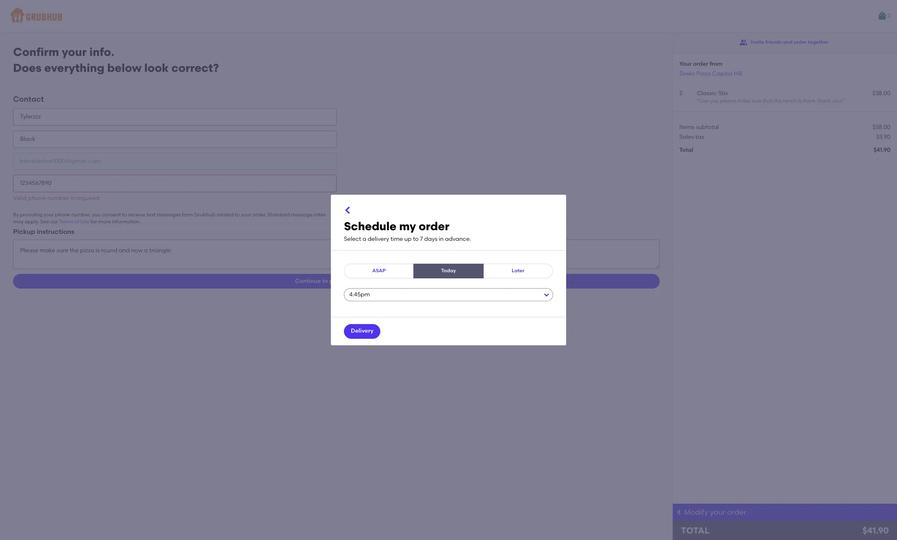Task type: describe. For each thing, give the bounding box(es) containing it.
today
[[441, 268, 456, 274]]

select
[[344, 236, 361, 243]]

payment
[[329, 278, 355, 285]]

0 vertical spatial $41.90
[[874, 147, 891, 154]]

delivery
[[351, 328, 374, 335]]

your
[[679, 60, 692, 67]]

schedule my order select a delivery time up to 7 days in advance.
[[344, 220, 471, 243]]

continue to payment method button
[[13, 274, 660, 289]]

from inside your order from zeeks pizza capitol hill
[[710, 60, 723, 67]]

terms of use link
[[59, 219, 89, 225]]

advance.
[[445, 236, 471, 243]]

7
[[420, 236, 423, 243]]

apply.
[[25, 219, 39, 225]]

1 vertical spatial $41.90
[[863, 526, 889, 536]]

below
[[107, 61, 142, 75]]

phone inside by providing your phone number, you consent to receive text messages from grubhub related to your order. standard message rates may apply. see our
[[55, 212, 70, 218]]

more
[[98, 219, 111, 225]]

by providing your phone number, you consent to receive text messages from grubhub related to your order. standard message rates may apply. see our
[[13, 212, 326, 225]]

stix
[[718, 90, 728, 97]]

today button
[[414, 264, 484, 278]]

of
[[75, 219, 79, 225]]

$38.00 for $38.00
[[873, 124, 891, 131]]

valid
[[13, 195, 27, 202]]

text
[[147, 212, 156, 218]]

order inside your order from zeeks pizza capitol hill
[[693, 60, 708, 67]]

schedule
[[344, 220, 396, 233]]

0 horizontal spatial is
[[70, 195, 74, 202]]

you inside by providing your phone number, you consent to receive text messages from grubhub related to your order. standard message rates may apply. see our
[[92, 212, 101, 218]]

does
[[13, 61, 42, 75]]

hill
[[734, 70, 742, 77]]

modify
[[684, 508, 708, 517]]

people icon image
[[740, 38, 748, 47]]

method
[[356, 278, 378, 285]]

Pickup instructions text field
[[13, 240, 660, 269]]

0 horizontal spatial phone
[[28, 195, 46, 202]]

consent
[[102, 212, 121, 218]]

number
[[47, 195, 69, 202]]

$3.90
[[876, 134, 891, 140]]

zeeks pizza capitol hill link
[[679, 70, 742, 77]]

number,
[[71, 212, 91, 218]]

contact
[[13, 95, 44, 104]]

order right modify
[[727, 508, 747, 517]]

sure
[[752, 98, 762, 104]]

your right modify
[[710, 508, 726, 517]]

zeeks
[[679, 70, 695, 77]]

capitol
[[712, 70, 733, 77]]

time
[[391, 236, 403, 243]]

1 " from the left
[[697, 98, 699, 104]]

days
[[424, 236, 437, 243]]

invite friends and order together
[[751, 39, 829, 45]]

related
[[217, 212, 234, 218]]

continue
[[295, 278, 321, 285]]

svg image
[[343, 206, 353, 215]]

can
[[699, 98, 709, 104]]

terms of use for more information.
[[59, 219, 141, 225]]

pickup instructions
[[13, 228, 74, 236]]

by
[[13, 212, 19, 218]]

pickup
[[13, 228, 35, 236]]

the
[[774, 98, 782, 104]]

our
[[50, 219, 58, 225]]

info.
[[89, 45, 114, 59]]

make
[[737, 98, 751, 104]]

use
[[80, 219, 89, 225]]

to inside schedule my order select a delivery time up to 7 days in advance.
[[413, 236, 419, 243]]

items subtotal
[[679, 124, 719, 131]]

from inside by providing your phone number, you consent to receive text messages from grubhub related to your order. standard message rates may apply. see our
[[182, 212, 193, 218]]

instructions
[[37, 228, 74, 236]]

items
[[679, 124, 695, 131]]

your up the see
[[43, 212, 54, 218]]

asap button
[[344, 264, 414, 278]]

order inside button
[[794, 39, 807, 45]]

required
[[76, 195, 99, 202]]

2 button
[[878, 9, 891, 23]]

sales tax
[[679, 134, 704, 140]]

valid phone number is required
[[13, 195, 99, 202]]

tax
[[695, 134, 704, 140]]

may
[[13, 219, 24, 225]]

classic stix
[[697, 90, 728, 97]]

for
[[91, 219, 97, 225]]

0 vertical spatial total
[[679, 147, 693, 154]]

order.
[[252, 212, 266, 218]]

sales
[[679, 134, 694, 140]]

everything
[[44, 61, 104, 75]]

a
[[363, 236, 366, 243]]

to inside button
[[322, 278, 328, 285]]

continue to payment method
[[295, 278, 378, 285]]

confirm
[[13, 45, 59, 59]]

your inside confirm your info. does everything below look correct?
[[62, 45, 87, 59]]

friends
[[765, 39, 782, 45]]



Task type: vqa. For each thing, say whether or not it's contained in the screenshot.
ADDRESS AND PHONE "link"
no



Task type: locate. For each thing, give the bounding box(es) containing it.
0 vertical spatial you
[[710, 98, 719, 104]]

$38.00
[[873, 90, 891, 97], [873, 124, 891, 131]]

0 horizontal spatial 2
[[679, 90, 683, 97]]

from left grubhub
[[182, 212, 193, 218]]

subtotal
[[696, 124, 719, 131]]

1 vertical spatial phone
[[55, 212, 70, 218]]

asap
[[372, 268, 386, 274]]

1 vertical spatial is
[[70, 195, 74, 202]]

0 vertical spatial phone
[[28, 195, 46, 202]]

your left 'order.'
[[241, 212, 251, 218]]

that
[[763, 98, 773, 104]]

2 " from the left
[[842, 98, 844, 104]]

"
[[697, 98, 699, 104], [842, 98, 844, 104]]

total down the sales
[[679, 147, 693, 154]]

see
[[40, 219, 49, 225]]

1 vertical spatial from
[[182, 212, 193, 218]]

in
[[439, 236, 444, 243]]

classic
[[697, 90, 717, 97]]

0 vertical spatial from
[[710, 60, 723, 67]]

Last name text field
[[13, 131, 336, 148]]

1 vertical spatial you
[[92, 212, 101, 218]]

terms
[[59, 219, 73, 225]]

later
[[512, 268, 525, 274]]

to right related
[[235, 212, 240, 218]]

message
[[291, 212, 313, 218]]

0 horizontal spatial "
[[697, 98, 699, 104]]

to
[[122, 212, 127, 218], [235, 212, 240, 218], [413, 236, 419, 243], [322, 278, 328, 285]]

you inside $38.00 " can you please make sure that the ranch is there, thank you! "
[[710, 98, 719, 104]]

1 vertical spatial $38.00
[[873, 124, 891, 131]]

your order from zeeks pizza capitol hill
[[679, 60, 742, 77]]

order up pizza
[[693, 60, 708, 67]]

0 vertical spatial $38.00
[[873, 90, 891, 97]]

1 vertical spatial total
[[681, 526, 710, 536]]

you down classic stix
[[710, 98, 719, 104]]

modify your order
[[684, 508, 747, 517]]

0 vertical spatial 2
[[887, 12, 891, 19]]

1 horizontal spatial "
[[842, 98, 844, 104]]

providing
[[20, 212, 42, 218]]

1 horizontal spatial phone
[[55, 212, 70, 218]]

1 horizontal spatial you
[[710, 98, 719, 104]]

order up 'days' at the top
[[419, 220, 449, 233]]

order inside schedule my order select a delivery time up to 7 days in advance.
[[419, 220, 449, 233]]

thank
[[818, 98, 831, 104]]

to left "7"
[[413, 236, 419, 243]]

valid phone number is required alert
[[13, 195, 99, 202]]

your up "everything"
[[62, 45, 87, 59]]

invite friends and order together button
[[740, 35, 829, 50]]

please
[[720, 98, 736, 104]]

pizza
[[697, 70, 711, 77]]

0 vertical spatial is
[[798, 98, 802, 104]]

order
[[794, 39, 807, 45], [693, 60, 708, 67], [419, 220, 449, 233], [727, 508, 747, 517]]

you!
[[832, 98, 842, 104]]

you
[[710, 98, 719, 104], [92, 212, 101, 218]]

to up information.
[[122, 212, 127, 218]]

total
[[679, 147, 693, 154], [681, 526, 710, 536]]

" right thank
[[842, 98, 844, 104]]

and
[[783, 39, 793, 45]]

$38.00 inside $38.00 " can you please make sure that the ranch is there, thank you! "
[[873, 90, 891, 97]]

you up for
[[92, 212, 101, 218]]

together
[[808, 39, 829, 45]]

information.
[[112, 219, 141, 225]]

your
[[62, 45, 87, 59], [43, 212, 54, 218], [241, 212, 251, 218], [710, 508, 726, 517]]

is left there,
[[798, 98, 802, 104]]

2
[[887, 12, 891, 19], [679, 90, 683, 97]]

Phone telephone field
[[13, 175, 336, 192]]

from
[[710, 60, 723, 67], [182, 212, 193, 218]]

up
[[404, 236, 412, 243]]

later button
[[483, 264, 553, 278]]

2 inside button
[[887, 12, 891, 19]]

First name text field
[[13, 108, 336, 126]]

total down modify
[[681, 526, 710, 536]]

2 $38.00 from the top
[[873, 124, 891, 131]]

look
[[144, 61, 169, 75]]

invite
[[751, 39, 764, 45]]

is inside $38.00 " can you please make sure that the ranch is there, thank you! "
[[798, 98, 802, 104]]

1 horizontal spatial from
[[710, 60, 723, 67]]

standard
[[267, 212, 290, 218]]

messages
[[157, 212, 181, 218]]

rates
[[314, 212, 326, 218]]

grubhub
[[194, 212, 215, 218]]

is right number
[[70, 195, 74, 202]]

$38.00 for $38.00 " can you please make sure that the ranch is there, thank you! "
[[873, 90, 891, 97]]

from up zeeks pizza capitol hill link
[[710, 60, 723, 67]]

0 horizontal spatial from
[[182, 212, 193, 218]]

there,
[[803, 98, 816, 104]]

is
[[798, 98, 802, 104], [70, 195, 74, 202]]

main navigation navigation
[[0, 0, 897, 32]]

0 horizontal spatial you
[[92, 212, 101, 218]]

ranch
[[783, 98, 797, 104]]

correct?
[[171, 61, 219, 75]]

phone right valid
[[28, 195, 46, 202]]

receive
[[128, 212, 145, 218]]

delivery
[[368, 236, 389, 243]]

to left 'payment'
[[322, 278, 328, 285]]

" down classic
[[697, 98, 699, 104]]

1 horizontal spatial 2
[[887, 12, 891, 19]]

phone up terms
[[55, 212, 70, 218]]

1 horizontal spatial is
[[798, 98, 802, 104]]

order right and
[[794, 39, 807, 45]]

phone
[[28, 195, 46, 202], [55, 212, 70, 218]]

$38.00 " can you please make sure that the ranch is there, thank you! "
[[697, 90, 891, 104]]

my
[[399, 220, 416, 233]]

1 vertical spatial 2
[[679, 90, 683, 97]]

delivery button
[[344, 324, 380, 339]]

1 $38.00 from the top
[[873, 90, 891, 97]]



